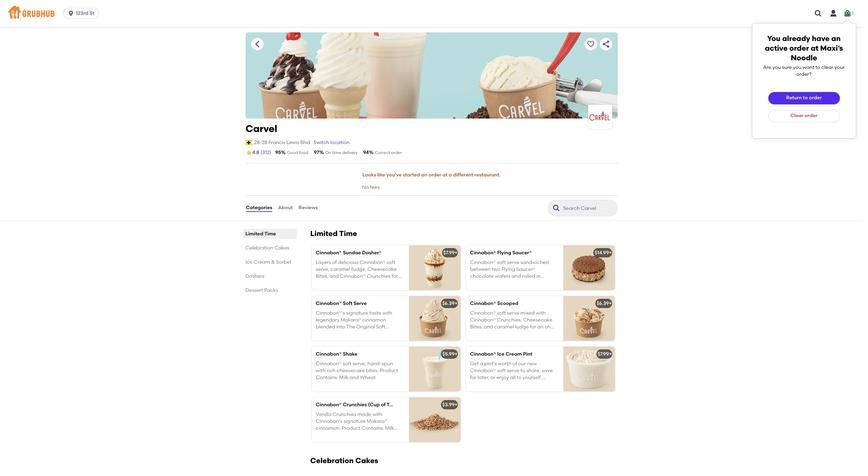 Task type: describe. For each thing, give the bounding box(es) containing it.
st
[[90, 10, 94, 16]]

sure
[[783, 64, 792, 70]]

cinnabon®'s
[[316, 310, 345, 316]]

and inside cinnabon®'s signature taste with legendary makara® cinnamon blended into the original soft serve®.      product contains: milk and wheat
[[387, 331, 396, 337]]

switch
[[314, 140, 329, 145]]

so
[[470, 331, 476, 337]]

to right all
[[517, 375, 522, 381]]

scooped
[[498, 300, 519, 306]]

combination.
[[492, 331, 523, 337]]

maxi's
[[821, 44, 844, 52]]

$7.99 + for cinnabon® ice cream pint
[[598, 351, 612, 357]]

cinnamon.
[[316, 426, 341, 431]]

clear
[[791, 113, 804, 119]]

with inside cinnabon®'s signature taste with legendary makara® cinnamon blended into the original soft serve®.      product contains: milk and wheat
[[383, 310, 392, 316]]

cheesecake
[[523, 317, 553, 323]]

cinnabon's
[[316, 419, 343, 424]]

delivery
[[342, 150, 358, 155]]

&
[[271, 259, 275, 265]]

cinnabon® flying saucer® image
[[563, 245, 615, 290]]

cinnabon® for cinnabon® soft serve
[[316, 300, 342, 306]]

sundae
[[343, 250, 361, 256]]

return to order
[[787, 95, 822, 101]]

cinnabon® soft serve sandwiched between two flying saucer® chocolate wafers and rolled in cinnabon® crunchies.     product contains: milk, wheat, and soy
[[470, 260, 549, 293]]

contains: inside get a pint's worth of our new cinnabon® soft serve to share, save for later, or enjoy all to yourself. product contains: milk and wheat
[[490, 382, 513, 388]]

wheat inside cinnabon®'s signature taste with legendary makara® cinnamon blended into the original soft serve®.      product contains: milk and wheat
[[316, 338, 332, 344]]

reviews
[[299, 205, 318, 211]]

pint's
[[485, 361, 497, 367]]

product inside get a pint's worth of our new cinnabon® soft serve to share, save for later, or enjoy all to yourself. product contains: milk and wheat
[[470, 382, 489, 388]]

you already have an active order at
[[765, 34, 841, 52]]

$6.39 for cinnabon®'s signature taste with legendary makara® cinnamon blended into the original soft serve®.      product contains: milk and wheat
[[443, 300, 455, 306]]

product inside vanilla crunchies made with cinnabon's signature makara® cinnamon.     product contains: milk, wheat, and soy
[[342, 426, 361, 431]]

categories
[[246, 205, 272, 211]]

+ for cream
[[609, 351, 612, 357]]

lewis
[[287, 140, 299, 145]]

cinnabon® crunchies (cup of toppings) image
[[409, 397, 461, 442]]

reviews button
[[298, 196, 318, 220]]

1 vertical spatial cakes
[[356, 456, 378, 465]]

blvd
[[301, 140, 310, 145]]

milk inside cinnabon®'s signature taste with legendary makara® cinnamon blended into the original soft serve®.      product contains: milk and wheat
[[377, 331, 386, 337]]

cinnabon® shake
[[316, 351, 358, 357]]

$5.99
[[443, 351, 455, 357]]

carvel
[[246, 123, 277, 134]]

123rd st
[[76, 10, 94, 16]]

different
[[453, 172, 474, 178]]

save this restaurant button
[[585, 38, 597, 50]]

cinnabon® soft serve mixed with cinnabon® crunchies, cheesecake bites, and caramel fudge for an oh so sweet combination.      product contains: milk, wheat, and soy
[[470, 310, 553, 344]]

order right correct
[[391, 150, 402, 155]]

soft inside get a pint's worth of our new cinnabon® soft serve to share, save for later, or enjoy all to yourself. product contains: milk and wheat
[[497, 368, 506, 374]]

contains: inside cinnabon®'s signature taste with legendary makara® cinnamon blended into the original soft serve®.      product contains: milk and wheat
[[353, 331, 376, 337]]

order inside button
[[805, 113, 818, 119]]

cinnabon® soft serve, hand-spun with rich cheesecake bites.    product contains: milk and wheat
[[316, 361, 398, 381]]

blended
[[316, 324, 335, 330]]

$6.39 for cinnabon® soft serve mixed with cinnabon® crunchies, cheesecake bites, and caramel fudge for an oh so sweet combination.      product contains: milk, wheat, and soy
[[597, 300, 609, 306]]

1 you from the left
[[773, 64, 781, 70]]

at for started
[[443, 172, 448, 178]]

serve for flying
[[507, 260, 520, 265]]

and inside vanilla crunchies made with cinnabon's signature makara® cinnamon.     product contains: milk, wheat, and soy
[[334, 433, 343, 438]]

1 button
[[844, 7, 854, 20]]

sweet
[[477, 331, 491, 337]]

already
[[783, 34, 811, 43]]

all
[[510, 375, 516, 381]]

0 vertical spatial cakes
[[275, 245, 289, 251]]

dasher®
[[362, 250, 382, 256]]

mixed
[[521, 310, 535, 316]]

clear order
[[791, 113, 818, 119]]

vanilla crunchies made with cinnabon's signature makara® cinnamon.     product contains: milk, wheat, and soy
[[316, 412, 396, 438]]

are
[[764, 64, 772, 70]]

and inside get a pint's worth of our new cinnabon® soft serve to share, save for later, or enjoy all to yourself. product contains: milk and wheat
[[524, 382, 533, 388]]

active
[[765, 44, 788, 52]]

soy inside cinnabon® soft serve mixed with cinnabon® crunchies, cheesecake bites, and caramel fudge for an oh so sweet combination.      product contains: milk, wheat, and soy
[[534, 338, 542, 344]]

0 horizontal spatial cream
[[254, 259, 270, 265]]

a inside get a pint's worth of our new cinnabon® soft serve to share, save for later, or enjoy all to yourself. product contains: milk and wheat
[[480, 361, 483, 367]]

return to order button
[[769, 92, 840, 104]]

contains: inside cinnabon® soft serve sandwiched between two flying saucer® chocolate wafers and rolled in cinnabon® crunchies.     product contains: milk, wheat, and soy
[[470, 288, 493, 293]]

new
[[527, 361, 537, 367]]

for inside cinnabon® soft serve mixed with cinnabon® crunchies, cheesecake bites, and caramel fudge for an oh so sweet combination.      product contains: milk, wheat, and soy
[[530, 324, 537, 330]]

main navigation navigation
[[0, 0, 864, 27]]

makara® inside cinnabon®'s signature taste with legendary makara® cinnamon blended into the original soft serve®.      product contains: milk and wheat
[[341, 317, 361, 323]]

good food
[[287, 150, 309, 155]]

two
[[492, 267, 501, 272]]

cinnabon® scooped image
[[563, 296, 615, 341]]

star icon image
[[246, 149, 253, 156]]

1
[[852, 10, 854, 16]]

to inside are you sure you want to clear your order
[[816, 64, 821, 70]]

svg image for 1
[[844, 9, 852, 18]]

clear order button
[[769, 110, 840, 122]]

serve
[[354, 300, 367, 306]]

(cup
[[368, 402, 380, 408]]

an inside cinnabon® soft serve mixed with cinnabon® crunchies, cheesecake bites, and caramel fudge for an oh so sweet combination.      product contains: milk, wheat, and soy
[[538, 324, 544, 330]]

packs
[[264, 287, 278, 293]]

cinnabon® shake image
[[409, 347, 461, 391]]

cinnabon® inside get a pint's worth of our new cinnabon® soft serve to share, save for later, or enjoy all to yourself. product contains: milk and wheat
[[470, 368, 496, 374]]

cinnabon® sundae dasher® image
[[409, 245, 461, 290]]

your
[[835, 64, 845, 70]]

dessert packs
[[246, 287, 278, 293]]

about
[[278, 205, 293, 211]]

correct
[[375, 150, 390, 155]]

cinnabon® soft serve image
[[409, 296, 461, 341]]

cinnabon® for cinnabon® soft serve sandwiched between two flying saucer® chocolate wafers and rolled in cinnabon® crunchies.     product contains: milk, wheat, and soy
[[470, 260, 496, 265]]

like
[[378, 172, 386, 178]]

wheat, inside cinnabon® soft serve sandwiched between two flying saucer® chocolate wafers and rolled in cinnabon® crunchies.     product contains: milk, wheat, and soy
[[505, 288, 522, 293]]

cinnamon
[[363, 317, 386, 323]]

worth
[[498, 361, 512, 367]]

want
[[803, 64, 815, 70]]

0 horizontal spatial ice
[[246, 259, 253, 265]]

pint
[[523, 351, 533, 357]]

$6.39 + for cinnabon®'s signature taste with legendary makara® cinnamon blended into the original soft serve®.      product contains: milk and wheat
[[443, 300, 458, 306]]

1 vertical spatial ice
[[498, 351, 505, 357]]

cheesecake
[[337, 368, 365, 374]]

0 horizontal spatial time
[[265, 231, 276, 237]]

and inside cinnabon® soft serve, hand-spun with rich cheesecake bites.    product contains: milk and wheat
[[350, 375, 359, 381]]

cinnabon® for cinnabon® soft serve, hand-spun with rich cheesecake bites.    product contains: milk and wheat
[[316, 361, 342, 367]]

soy inside vanilla crunchies made with cinnabon's signature makara® cinnamon.     product contains: milk, wheat, and soy
[[344, 433, 353, 438]]

product inside cinnabon® soft serve sandwiched between two flying saucer® chocolate wafers and rolled in cinnabon® crunchies.     product contains: milk, wheat, and soy
[[523, 281, 542, 286]]

the
[[347, 324, 355, 330]]

cinnabon® for cinnabon® ice cream pint
[[470, 351, 496, 357]]

product inside cinnabon® soft serve mixed with cinnabon® crunchies, cheesecake bites, and caramel fudge for an oh so sweet combination.      product contains: milk, wheat, and soy
[[524, 331, 543, 337]]

0 vertical spatial celebration
[[246, 245, 273, 251]]

milk inside get a pint's worth of our new cinnabon® soft serve to share, save for later, or enjoy all to yourself. product contains: milk and wheat
[[514, 382, 523, 388]]

bites.
[[366, 368, 379, 374]]

an inside button
[[421, 172, 428, 178]]

legendary
[[316, 317, 340, 323]]

product inside cinnabon® soft serve, hand-spun with rich cheesecake bites.    product contains: milk and wheat
[[380, 368, 398, 374]]

1 horizontal spatial celebration
[[310, 456, 354, 465]]

cinnabon® ice cream pint image
[[563, 347, 615, 391]]

$3.99 +
[[443, 402, 458, 408]]

28-28 francis lewis blvd
[[254, 140, 310, 145]]

cinnabon® sundae dasher®
[[316, 250, 382, 256]]

cinnabon® for cinnabon® shake
[[316, 351, 342, 357]]

28
[[262, 140, 267, 145]]

cinnabon® crunchies (cup of toppings)
[[316, 402, 410, 408]]

caret left icon image
[[253, 40, 261, 48]]

serve inside get a pint's worth of our new cinnabon® soft serve to share, save for later, or enjoy all to yourself. product contains: milk and wheat
[[507, 368, 520, 374]]

soft for flying
[[497, 260, 506, 265]]

categories button
[[246, 196, 273, 220]]

return
[[787, 95, 802, 101]]

(312)
[[261, 150, 271, 155]]

0 vertical spatial saucer®
[[513, 250, 532, 256]]

milk, inside vanilla crunchies made with cinnabon's signature makara® cinnamon.     product contains: milk, wheat, and soy
[[385, 426, 396, 431]]



Task type: vqa. For each thing, say whether or not it's contained in the screenshot.
the Featured
no



Task type: locate. For each thing, give the bounding box(es) containing it.
soft inside cinnabon®'s signature taste with legendary makara® cinnamon blended into the original soft serve®.      product contains: milk and wheat
[[376, 324, 386, 330]]

0 vertical spatial crunchies
[[343, 402, 367, 408]]

switch location
[[314, 140, 350, 145]]

$7.99 + for cinnabon® sundae dasher®
[[444, 250, 458, 256]]

crunchies for vanilla
[[333, 412, 356, 417]]

serve®.
[[316, 331, 332, 337]]

limited down categories button
[[246, 231, 263, 237]]

crunchies up cinnabon's
[[333, 412, 356, 417]]

get a pint's worth of our new cinnabon® soft serve to share, save for later, or enjoy all to yourself. product contains: milk and wheat
[[470, 361, 553, 388]]

soy inside cinnabon® soft serve sandwiched between two flying saucer® chocolate wafers and rolled in cinnabon® crunchies.     product contains: milk, wheat, and soy
[[534, 288, 542, 293]]

with left rich
[[316, 368, 326, 374]]

to down our
[[521, 368, 526, 374]]

tooltip containing you already have an active order at
[[753, 19, 856, 138]]

milk, down combination. at the bottom
[[494, 338, 504, 344]]

for
[[530, 324, 537, 330], [470, 375, 477, 381]]

1 horizontal spatial milk
[[377, 331, 386, 337]]

product
[[523, 281, 542, 286], [333, 331, 352, 337], [524, 331, 543, 337], [380, 368, 398, 374], [470, 382, 489, 388], [342, 426, 361, 431]]

0 vertical spatial makara®
[[341, 317, 361, 323]]

1 vertical spatial $7.99 +
[[598, 351, 612, 357]]

at inside button
[[443, 172, 448, 178]]

saucer®
[[513, 250, 532, 256], [517, 267, 536, 272]]

rich
[[327, 368, 336, 374]]

+
[[455, 250, 458, 256], [609, 250, 612, 256], [455, 300, 458, 306], [609, 300, 612, 306], [455, 351, 458, 357], [609, 351, 612, 357], [455, 402, 458, 408]]

serve up the crunchies,
[[507, 310, 520, 316]]

1 horizontal spatial limited time
[[310, 229, 357, 238]]

hand-
[[368, 361, 382, 367]]

looks like you've started an order at a different restaurant.
[[363, 172, 501, 178]]

and up pint
[[523, 338, 533, 344]]

limited time
[[310, 229, 357, 238], [246, 231, 276, 237]]

made
[[358, 412, 371, 417]]

share icon image
[[602, 40, 610, 48]]

soft up enjoy
[[497, 368, 506, 374]]

a
[[449, 172, 452, 178], [480, 361, 483, 367]]

celebration up "ice cream & sorbet"
[[246, 245, 273, 251]]

get
[[470, 361, 479, 367]]

you right sure
[[794, 64, 802, 70]]

0 horizontal spatial cakes
[[275, 245, 289, 251]]

product down fudge
[[524, 331, 543, 337]]

cream left "&"
[[254, 259, 270, 265]]

Search Carvel search field
[[563, 205, 616, 212]]

milk, down crunchies.
[[494, 288, 504, 293]]

contains: inside vanilla crunchies made with cinnabon's signature makara® cinnamon.     product contains: milk, wheat, and soy
[[362, 426, 384, 431]]

to right want
[[816, 64, 821, 70]]

a right get
[[480, 361, 483, 367]]

svg image for 123rd st
[[68, 10, 74, 17]]

?
[[810, 71, 812, 77]]

and up crunchies.
[[512, 274, 521, 279]]

cinnabon® for cinnabon® crunchies (cup of toppings)
[[316, 402, 342, 408]]

an up the maxi's
[[832, 34, 841, 43]]

0 vertical spatial flying
[[498, 250, 512, 256]]

1 $6.39 + from the left
[[443, 300, 458, 306]]

1 vertical spatial wheat,
[[505, 338, 522, 344]]

soft down cinnamon
[[376, 324, 386, 330]]

$14.99 +
[[595, 250, 612, 256]]

dessert
[[246, 287, 263, 293]]

product down later,
[[470, 382, 489, 388]]

wafers
[[495, 274, 511, 279]]

about button
[[278, 196, 293, 220]]

saucer® up rolled at the right of the page
[[517, 267, 536, 272]]

svg image inside 1 "button"
[[844, 9, 852, 18]]

save
[[542, 368, 553, 374]]

yourself.
[[523, 375, 542, 381]]

milk inside cinnabon® soft serve, hand-spun with rich cheesecake bites.    product contains: milk and wheat
[[339, 375, 349, 381]]

0 vertical spatial of
[[513, 361, 517, 367]]

milk, inside cinnabon® soft serve sandwiched between two flying saucer® chocolate wafers and rolled in cinnabon® crunchies.     product contains: milk, wheat, and soy
[[494, 288, 504, 293]]

$7.99 for cinnabon® sundae dasher®
[[444, 250, 455, 256]]

and up sweet
[[484, 324, 493, 330]]

serve
[[507, 260, 520, 265], [507, 310, 520, 316], [507, 368, 520, 374]]

0 vertical spatial milk
[[377, 331, 386, 337]]

save this restaurant image
[[587, 40, 595, 48]]

1 horizontal spatial celebration cakes
[[310, 456, 378, 465]]

cream up our
[[506, 351, 522, 357]]

cinnabon®
[[316, 250, 342, 256], [470, 250, 496, 256], [470, 260, 496, 265], [470, 281, 496, 286], [316, 300, 342, 306], [470, 300, 496, 306], [470, 310, 496, 316], [470, 317, 496, 323], [316, 351, 342, 357], [470, 351, 496, 357], [316, 361, 342, 367], [470, 368, 496, 374], [316, 402, 342, 408]]

contains: down "made"
[[362, 426, 384, 431]]

1 vertical spatial celebration
[[310, 456, 354, 465]]

1 vertical spatial soft
[[376, 324, 386, 330]]

fudge
[[515, 324, 529, 330]]

serve inside cinnabon® soft serve mixed with cinnabon® crunchies, cheesecake bites, and caramel fudge for an oh so sweet combination.      product contains: milk, wheat, and soy
[[507, 310, 520, 316]]

with up cheesecake
[[536, 310, 546, 316]]

time down categories button
[[265, 231, 276, 237]]

1 vertical spatial celebration cakes
[[310, 456, 378, 465]]

1 vertical spatial at
[[443, 172, 448, 178]]

2 serve from the top
[[507, 310, 520, 316]]

+ for serve
[[455, 300, 458, 306]]

makara® up the the
[[341, 317, 361, 323]]

$7.99 for cinnabon® ice cream pint
[[598, 351, 609, 357]]

you
[[773, 64, 781, 70], [794, 64, 802, 70]]

2 vertical spatial soy
[[344, 433, 353, 438]]

1 horizontal spatial cakes
[[356, 456, 378, 465]]

limited time down categories button
[[246, 231, 276, 237]]

2 vertical spatial serve
[[507, 368, 520, 374]]

order inside button
[[809, 95, 822, 101]]

wheat, down cinnamon.
[[316, 433, 333, 438]]

2 vertical spatial an
[[538, 324, 544, 330]]

fees
[[370, 185, 380, 190]]

0 vertical spatial an
[[832, 34, 841, 43]]

to right return
[[803, 95, 808, 101]]

food
[[299, 150, 309, 155]]

2 vertical spatial wheat,
[[316, 433, 333, 438]]

crunchies.
[[497, 281, 522, 286]]

wheat, inside vanilla crunchies made with cinnabon's signature makara® cinnamon.     product contains: milk, wheat, and soy
[[316, 433, 333, 438]]

and down cheesecake
[[350, 375, 359, 381]]

svg image right svg image
[[844, 9, 852, 18]]

0 horizontal spatial limited time
[[246, 231, 276, 237]]

order down already
[[790, 44, 809, 52]]

1 horizontal spatial svg image
[[815, 9, 823, 18]]

you right are
[[773, 64, 781, 70]]

cinnabon® soft serve
[[316, 300, 367, 306]]

0 vertical spatial serve
[[507, 260, 520, 265]]

contains: down enjoy
[[490, 382, 513, 388]]

28-
[[254, 140, 262, 145]]

original
[[356, 324, 375, 330]]

wheat, down crunchies.
[[505, 288, 522, 293]]

2 horizontal spatial wheat
[[534, 382, 550, 388]]

0 vertical spatial signature
[[346, 310, 368, 316]]

product down spun on the left of page
[[380, 368, 398, 374]]

1 horizontal spatial an
[[538, 324, 544, 330]]

taste
[[370, 310, 381, 316]]

a left different
[[449, 172, 452, 178]]

2 $6.39 + from the left
[[597, 300, 612, 306]]

1 vertical spatial of
[[381, 402, 386, 408]]

2 horizontal spatial an
[[832, 34, 841, 43]]

1 horizontal spatial you
[[794, 64, 802, 70]]

soft inside cinnabon® soft serve, hand-spun with rich cheesecake bites.    product contains: milk and wheat
[[343, 361, 352, 367]]

0 vertical spatial wheat,
[[505, 288, 522, 293]]

contains: down chocolate
[[470, 288, 493, 293]]

makara® down "made"
[[367, 419, 388, 424]]

enjoy
[[497, 375, 509, 381]]

restaurant.
[[475, 172, 501, 178]]

wheat down bites.
[[360, 375, 376, 381]]

contains:
[[470, 288, 493, 293], [353, 331, 376, 337], [470, 338, 493, 344], [316, 375, 338, 381], [490, 382, 513, 388], [362, 426, 384, 431]]

$3.99
[[443, 402, 455, 408]]

0 vertical spatial soy
[[534, 288, 542, 293]]

milk down cheesecake
[[339, 375, 349, 381]]

0 horizontal spatial limited
[[246, 231, 263, 237]]

order inside you already have an active order at
[[790, 44, 809, 52]]

signature down serve
[[346, 310, 368, 316]]

a inside looks like you've started an order at a different restaurant. button
[[449, 172, 452, 178]]

time up cinnabon® sundae dasher®
[[339, 229, 357, 238]]

later,
[[478, 375, 490, 381]]

1 vertical spatial crunchies
[[333, 412, 356, 417]]

3 serve from the top
[[507, 368, 520, 374]]

serve up all
[[507, 368, 520, 374]]

contains: down rich
[[316, 375, 338, 381]]

$7.99 +
[[444, 250, 458, 256], [598, 351, 612, 357]]

0 horizontal spatial wheat
[[316, 338, 332, 344]]

soft up the crunchies,
[[497, 310, 506, 316]]

1 vertical spatial soy
[[534, 338, 542, 344]]

0 horizontal spatial soft
[[343, 300, 353, 306]]

1 vertical spatial an
[[421, 172, 428, 178]]

for down cheesecake
[[530, 324, 537, 330]]

0 horizontal spatial an
[[421, 172, 428, 178]]

soy
[[534, 288, 542, 293], [534, 338, 542, 344], [344, 433, 353, 438]]

cinnabon® for cinnabon® soft serve mixed with cinnabon® crunchies, cheesecake bites, and caramel fudge for an oh so sweet combination.      product contains: milk, wheat, and soy
[[470, 310, 496, 316]]

svg image
[[815, 9, 823, 18], [844, 9, 852, 18], [68, 10, 74, 17]]

+ for saucer®
[[609, 250, 612, 256]]

crunchies,
[[497, 317, 522, 323]]

cinnabon® for cinnabon® flying saucer®
[[470, 250, 496, 256]]

on
[[325, 150, 331, 155]]

1 horizontal spatial for
[[530, 324, 537, 330]]

product down rolled at the right of the page
[[523, 281, 542, 286]]

product inside cinnabon®'s signature taste with legendary makara® cinnamon blended into the original soft serve®.      product contains: milk and wheat
[[333, 331, 352, 337]]

0 horizontal spatial for
[[470, 375, 477, 381]]

2 $6.39 from the left
[[597, 300, 609, 306]]

and down 'yourself.'
[[524, 382, 533, 388]]

signature inside cinnabon®'s signature taste with legendary makara® cinnamon blended into the original soft serve®.      product contains: milk and wheat
[[346, 310, 368, 316]]

soft inside cinnabon® soft serve mixed with cinnabon® crunchies, cheesecake bites, and caramel fudge for an oh so sweet combination.      product contains: milk, wheat, and soy
[[497, 310, 506, 316]]

2 you from the left
[[794, 64, 802, 70]]

crunchies inside vanilla crunchies made with cinnabon's signature makara® cinnamon.     product contains: milk, wheat, and soy
[[333, 412, 356, 417]]

in
[[537, 274, 541, 279]]

vanilla
[[316, 412, 332, 417]]

good
[[287, 150, 298, 155]]

makara® inside vanilla crunchies made with cinnabon's signature makara® cinnamon.     product contains: milk, wheat, and soy
[[367, 419, 388, 424]]

order right clear
[[805, 113, 818, 119]]

123rd st button
[[63, 8, 102, 19]]

1 $6.39 from the left
[[443, 300, 455, 306]]

order inside button
[[429, 172, 442, 178]]

celebration down cinnamon.
[[310, 456, 354, 465]]

1 horizontal spatial $7.99 +
[[598, 351, 612, 357]]

2 vertical spatial wheat
[[534, 382, 550, 388]]

$7.99
[[444, 250, 455, 256], [598, 351, 609, 357]]

0 horizontal spatial you
[[773, 64, 781, 70]]

on time delivery
[[325, 150, 358, 155]]

with right 'taste'
[[383, 310, 392, 316]]

0 vertical spatial ice
[[246, 259, 253, 265]]

ice up dashers
[[246, 259, 253, 265]]

search icon image
[[552, 204, 561, 212]]

wheat inside get a pint's worth of our new cinnabon® soft serve to share, save for later, or enjoy all to yourself. product contains: milk and wheat
[[534, 382, 550, 388]]

celebration cakes
[[246, 245, 289, 251], [310, 456, 378, 465]]

1 vertical spatial saucer®
[[517, 267, 536, 272]]

2 vertical spatial milk
[[514, 382, 523, 388]]

0 vertical spatial cream
[[254, 259, 270, 265]]

correct order
[[375, 150, 402, 155]]

with inside vanilla crunchies made with cinnabon's signature makara® cinnamon.     product contains: milk, wheat, and soy
[[373, 412, 382, 417]]

with inside cinnabon® soft serve mixed with cinnabon® crunchies, cheesecake bites, and caramel fudge for an oh so sweet combination.      product contains: milk, wheat, and soy
[[536, 310, 546, 316]]

subscription pass image
[[246, 140, 253, 145]]

limited down reviews 'button' at left top
[[310, 229, 338, 238]]

cinnabon® flying saucer®
[[470, 250, 532, 256]]

an inside you already have an active order at
[[832, 34, 841, 43]]

0 horizontal spatial svg image
[[68, 10, 74, 17]]

saucer® up sandwiched
[[513, 250, 532, 256]]

1 vertical spatial milk,
[[494, 338, 504, 344]]

0 vertical spatial at
[[811, 44, 819, 52]]

$6.39 + for cinnabon® soft serve mixed with cinnabon® crunchies, cheesecake bites, and caramel fudge for an oh so sweet combination.      product contains: milk, wheat, and soy
[[597, 300, 612, 306]]

contains: down sweet
[[470, 338, 493, 344]]

wheat, down combination. at the bottom
[[505, 338, 522, 344]]

1 horizontal spatial at
[[811, 44, 819, 52]]

order
[[790, 44, 809, 52], [797, 71, 810, 77], [809, 95, 822, 101], [805, 113, 818, 119], [391, 150, 402, 155], [429, 172, 442, 178]]

0 vertical spatial soft
[[343, 300, 353, 306]]

for left later,
[[470, 375, 477, 381]]

cakes
[[275, 245, 289, 251], [356, 456, 378, 465]]

1 horizontal spatial $7.99
[[598, 351, 609, 357]]

have
[[812, 34, 830, 43]]

carvel logo image
[[588, 109, 612, 125]]

1 serve from the top
[[507, 260, 520, 265]]

serve for crunchies,
[[507, 310, 520, 316]]

0 horizontal spatial $6.39 +
[[443, 300, 458, 306]]

signature down "made"
[[344, 419, 366, 424]]

wheat, inside cinnabon® soft serve mixed with cinnabon® crunchies, cheesecake bites, and caramel fudge for an oh so sweet combination.      product contains: milk, wheat, and soy
[[505, 338, 522, 344]]

soft for scooped
[[497, 310, 506, 316]]

soft inside cinnabon® soft serve sandwiched between two flying saucer® chocolate wafers and rolled in cinnabon® crunchies.     product contains: milk, wheat, and soy
[[497, 260, 506, 265]]

soft
[[343, 300, 353, 306], [376, 324, 386, 330]]

1 horizontal spatial time
[[339, 229, 357, 238]]

with down (cup
[[373, 412, 382, 417]]

soft for shake
[[343, 361, 352, 367]]

an
[[832, 34, 841, 43], [421, 172, 428, 178], [538, 324, 544, 330]]

0 horizontal spatial celebration
[[246, 245, 273, 251]]

product down into
[[333, 331, 352, 337]]

saucer® inside cinnabon® soft serve sandwiched between two flying saucer® chocolate wafers and rolled in cinnabon® crunchies.     product contains: milk, wheat, and soy
[[517, 267, 536, 272]]

flying up two
[[498, 250, 512, 256]]

started
[[403, 172, 420, 178]]

at for an
[[811, 44, 819, 52]]

svg image
[[830, 9, 838, 18]]

order down want
[[797, 71, 810, 77]]

cream
[[254, 259, 270, 265], [506, 351, 522, 357]]

into
[[337, 324, 345, 330]]

1 horizontal spatial soft
[[376, 324, 386, 330]]

0 vertical spatial $7.99 +
[[444, 250, 458, 256]]

milk down all
[[514, 382, 523, 388]]

0 vertical spatial celebration cakes
[[246, 245, 289, 251]]

milk down cinnamon
[[377, 331, 386, 337]]

1 vertical spatial for
[[470, 375, 477, 381]]

tooltip
[[753, 19, 856, 138]]

0 horizontal spatial $6.39
[[443, 300, 455, 306]]

svg image left svg image
[[815, 9, 823, 18]]

1 horizontal spatial wheat
[[360, 375, 376, 381]]

serve down the cinnabon® flying saucer® at the right bottom
[[507, 260, 520, 265]]

1 vertical spatial milk
[[339, 375, 349, 381]]

toppings)
[[387, 402, 410, 408]]

+ for (cup
[[455, 402, 458, 408]]

of inside get a pint's worth of our new cinnabon® soft serve to share, save for later, or enjoy all to yourself. product contains: milk and wheat
[[513, 361, 517, 367]]

0 vertical spatial wheat
[[316, 338, 332, 344]]

celebration
[[246, 245, 273, 251], [310, 456, 354, 465]]

1 vertical spatial serve
[[507, 310, 520, 316]]

0 horizontal spatial of
[[381, 402, 386, 408]]

cinnabon® for cinnabon® sundae dasher®
[[316, 250, 342, 256]]

product down "made"
[[342, 426, 361, 431]]

milk, inside cinnabon® soft serve mixed with cinnabon® crunchies, cheesecake bites, and caramel fudge for an oh so sweet combination.      product contains: milk, wheat, and soy
[[494, 338, 504, 344]]

cinnabon® for cinnabon® scooped
[[470, 300, 496, 306]]

and down rolled at the right of the page
[[523, 288, 533, 293]]

switch location button
[[314, 139, 350, 147]]

1 vertical spatial cream
[[506, 351, 522, 357]]

order up clear order
[[809, 95, 822, 101]]

to
[[816, 64, 821, 70], [803, 95, 808, 101], [521, 368, 526, 374], [517, 375, 522, 381]]

are you sure you want to clear your order
[[764, 64, 845, 77]]

limited time up cinnabon® sundae dasher®
[[310, 229, 357, 238]]

svg image inside '123rd st' button
[[68, 10, 74, 17]]

contains: inside cinnabon® soft serve mixed with cinnabon® crunchies, cheesecake bites, and caramel fudge for an oh so sweet combination.      product contains: milk, wheat, and soy
[[470, 338, 493, 344]]

0 horizontal spatial at
[[443, 172, 448, 178]]

and up spun on the left of page
[[387, 331, 396, 337]]

an left oh
[[538, 324, 544, 330]]

0 vertical spatial milk,
[[494, 288, 504, 293]]

0 horizontal spatial milk
[[339, 375, 349, 381]]

1 horizontal spatial makara®
[[367, 419, 388, 424]]

of right (cup
[[381, 402, 386, 408]]

and down cinnamon.
[[334, 433, 343, 438]]

soft left serve
[[343, 300, 353, 306]]

1 vertical spatial flying
[[502, 267, 515, 272]]

oh
[[545, 324, 551, 330]]

0 horizontal spatial $7.99
[[444, 250, 455, 256]]

wheat down serve®.
[[316, 338, 332, 344]]

of left our
[[513, 361, 517, 367]]

97
[[314, 150, 319, 155]]

spun
[[382, 361, 393, 367]]

1 vertical spatial wheat
[[360, 375, 376, 381]]

2 horizontal spatial milk
[[514, 382, 523, 388]]

1 vertical spatial $7.99
[[598, 351, 609, 357]]

1 vertical spatial a
[[480, 361, 483, 367]]

cinnabon® inside cinnabon® soft serve, hand-spun with rich cheesecake bites.    product contains: milk and wheat
[[316, 361, 342, 367]]

1 horizontal spatial cream
[[506, 351, 522, 357]]

wheat down 'yourself.'
[[534, 382, 550, 388]]

flying up the wafers
[[502, 267, 515, 272]]

contains: inside cinnabon® soft serve, hand-spun with rich cheesecake bites.    product contains: milk and wheat
[[316, 375, 338, 381]]

contains: down original on the left bottom of the page
[[353, 331, 376, 337]]

0 vertical spatial a
[[449, 172, 452, 178]]

flying inside cinnabon® soft serve sandwiched between two flying saucer® chocolate wafers and rolled in cinnabon® crunchies.     product contains: milk, wheat, and soy
[[502, 267, 515, 272]]

for inside get a pint's worth of our new cinnabon® soft serve to share, save for later, or enjoy all to yourself. product contains: milk and wheat
[[470, 375, 477, 381]]

0 horizontal spatial $7.99 +
[[444, 250, 458, 256]]

wheat inside cinnabon® soft serve, hand-spun with rich cheesecake bites.    product contains: milk and wheat
[[360, 375, 376, 381]]

svg image left 123rd
[[68, 10, 74, 17]]

soft up two
[[497, 260, 506, 265]]

order inside are you sure you want to clear your order
[[797, 71, 810, 77]]

milk,
[[494, 288, 504, 293], [494, 338, 504, 344], [385, 426, 396, 431]]

at left different
[[443, 172, 448, 178]]

to inside button
[[803, 95, 808, 101]]

signature inside vanilla crunchies made with cinnabon's signature makara® cinnamon.     product contains: milk, wheat, and soy
[[344, 419, 366, 424]]

makara®
[[341, 317, 361, 323], [367, 419, 388, 424]]

1 horizontal spatial $6.39 +
[[597, 300, 612, 306]]

0 horizontal spatial celebration cakes
[[246, 245, 289, 251]]

at inside you already have an active order at
[[811, 44, 819, 52]]

0 horizontal spatial makara®
[[341, 317, 361, 323]]

+ for dasher®
[[455, 250, 458, 256]]

caramel
[[494, 324, 514, 330]]

1 horizontal spatial a
[[480, 361, 483, 367]]

2 vertical spatial milk,
[[385, 426, 396, 431]]

1 horizontal spatial limited
[[310, 229, 338, 238]]

0 vertical spatial $7.99
[[444, 250, 455, 256]]

0 vertical spatial for
[[530, 324, 537, 330]]

looks
[[363, 172, 376, 178]]

with inside cinnabon® soft serve, hand-spun with rich cheesecake bites.    product contains: milk and wheat
[[316, 368, 326, 374]]

an right started
[[421, 172, 428, 178]]

at down have
[[811, 44, 819, 52]]

1 horizontal spatial $6.39
[[597, 300, 609, 306]]

soft up cheesecake
[[343, 361, 352, 367]]

noodle
[[791, 53, 818, 62]]

milk, down toppings)
[[385, 426, 396, 431]]

crunchies up "made"
[[343, 402, 367, 408]]

crunchies for cinnabon®
[[343, 402, 367, 408]]

between
[[470, 267, 491, 272]]

1 horizontal spatial ice
[[498, 351, 505, 357]]

dashers
[[246, 273, 265, 279]]

serve inside cinnabon® soft serve sandwiched between two flying saucer® chocolate wafers and rolled in cinnabon® crunchies.     product contains: milk, wheat, and soy
[[507, 260, 520, 265]]

order right started
[[429, 172, 442, 178]]

1 vertical spatial makara®
[[367, 419, 388, 424]]

sorbet
[[276, 259, 292, 265]]

ice up worth at the bottom
[[498, 351, 505, 357]]

2 horizontal spatial svg image
[[844, 9, 852, 18]]



